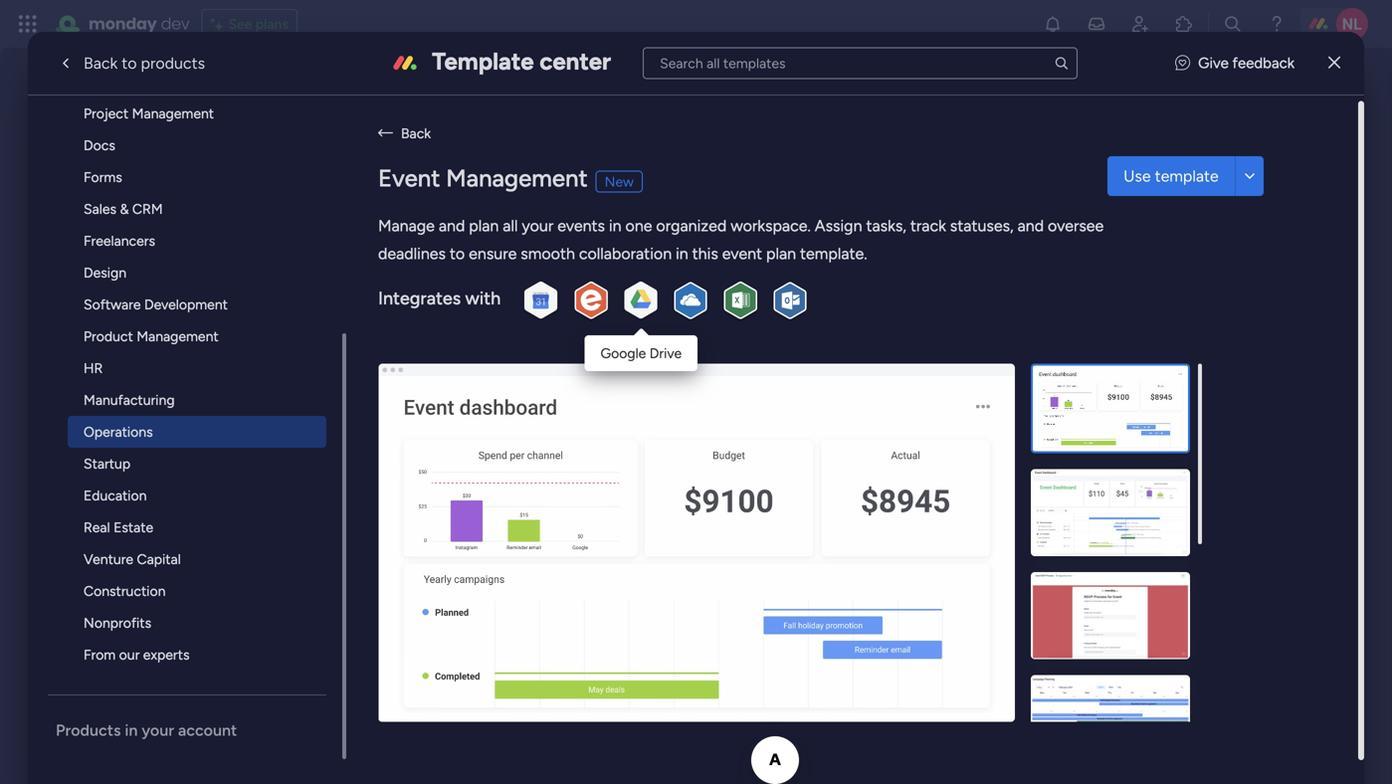 Task type: describe. For each thing, give the bounding box(es) containing it.
real estate
[[84, 519, 153, 536]]

help image
[[1267, 14, 1287, 34]]

template.
[[800, 244, 868, 263]]

noah lott image
[[1337, 8, 1369, 40]]

give
[[1199, 54, 1229, 72]]

new
[[605, 173, 634, 190]]

with
[[465, 288, 501, 309]]

monday dev
[[89, 12, 190, 35]]

back button
[[378, 122, 1327, 144]]

docs
[[84, 137, 115, 154]]

management for project management
[[132, 105, 214, 122]]

1 horizontal spatial plan
[[767, 244, 796, 263]]

track
[[911, 217, 947, 235]]

to inside button
[[122, 54, 137, 73]]

template
[[1155, 167, 1219, 186]]

experts
[[143, 647, 190, 663]]

products in your account heading
[[56, 720, 342, 742]]

sales & crm
[[84, 201, 163, 218]]

apps image
[[1175, 14, 1195, 34]]

2 and from the left
[[1018, 217, 1044, 235]]

use
[[1124, 167, 1151, 186]]

0 vertical spatial plan
[[469, 217, 499, 235]]

all
[[503, 217, 518, 235]]

product management
[[84, 328, 219, 345]]

arrow left image
[[378, 122, 393, 144]]

from
[[84, 647, 116, 663]]

nonprofits
[[84, 615, 151, 632]]

v2 user feedback image
[[1176, 52, 1191, 74]]

one
[[626, 217, 652, 235]]

products
[[141, 54, 205, 73]]

search everything image
[[1223, 14, 1243, 34]]

select product image
[[18, 14, 38, 34]]

collaboration
[[579, 244, 672, 263]]

in inside heading
[[125, 721, 138, 740]]

0 vertical spatial in
[[609, 217, 622, 235]]

use template button
[[1108, 156, 1235, 196]]

manage
[[378, 217, 435, 235]]

events
[[558, 217, 605, 235]]

see
[[228, 15, 252, 32]]

ensure
[[469, 244, 517, 263]]

this
[[692, 244, 718, 263]]

1 vertical spatial in
[[676, 244, 689, 263]]

project management
[[84, 105, 214, 122]]

template
[[432, 47, 534, 76]]

hr
[[84, 360, 103, 377]]

organized
[[656, 217, 727, 235]]

operations
[[84, 424, 153, 440]]

our
[[119, 647, 140, 663]]

work management templates element
[[48, 2, 342, 671]]

Search all templates search field
[[643, 47, 1078, 79]]

capital
[[137, 551, 181, 568]]

google
[[601, 345, 646, 362]]

see plans
[[228, 15, 289, 32]]

development
[[144, 296, 228, 313]]

inbox image
[[1087, 14, 1107, 34]]



Task type: vqa. For each thing, say whether or not it's contained in the screenshot.
the Capital
yes



Task type: locate. For each thing, give the bounding box(es) containing it.
startup
[[84, 455, 130, 472]]

search image
[[1054, 55, 1070, 71]]

management up all
[[446, 164, 588, 193]]

use template
[[1124, 167, 1219, 186]]

1 vertical spatial to
[[450, 244, 465, 263]]

in right products
[[125, 721, 138, 740]]

your right all
[[522, 217, 554, 235]]

management
[[132, 105, 214, 122], [446, 164, 588, 193], [137, 328, 219, 345]]

event management
[[378, 164, 588, 193]]

your inside manage and plan all your events in one organized workspace. assign tasks, track statuses, and oversee deadlines to ensure smooth collaboration in this event plan template.
[[522, 217, 554, 235]]

sales
[[84, 201, 116, 218]]

product
[[84, 328, 133, 345]]

in left this
[[676, 244, 689, 263]]

your inside heading
[[142, 721, 174, 740]]

and right 'manage'
[[439, 217, 465, 235]]

give feedback link
[[1176, 52, 1295, 74]]

0 vertical spatial your
[[522, 217, 554, 235]]

event
[[722, 244, 763, 263]]

manufacturing
[[84, 392, 175, 409]]

crm
[[132, 201, 163, 218]]

from our experts
[[84, 647, 190, 663]]

1 vertical spatial your
[[142, 721, 174, 740]]

your
[[522, 217, 554, 235], [142, 721, 174, 740]]

software
[[84, 296, 141, 313]]

back down monday
[[84, 54, 118, 73]]

to down monday
[[122, 54, 137, 73]]

2 vertical spatial management
[[137, 328, 219, 345]]

2 horizontal spatial in
[[676, 244, 689, 263]]

products in your account
[[56, 721, 237, 740]]

management for product management
[[137, 328, 219, 345]]

to left ensure
[[450, 244, 465, 263]]

notifications image
[[1043, 14, 1063, 34]]

in
[[609, 217, 622, 235], [676, 244, 689, 263], [125, 721, 138, 740]]

back inside back to products button
[[84, 54, 118, 73]]

1 vertical spatial management
[[446, 164, 588, 193]]

to inside manage and plan all your events in one organized workspace. assign tasks, track statuses, and oversee deadlines to ensure smooth collaboration in this event plan template.
[[450, 244, 465, 263]]

plan
[[469, 217, 499, 235], [767, 244, 796, 263]]

products in your account list box
[[48, 2, 346, 761]]

0 horizontal spatial in
[[125, 721, 138, 740]]

center
[[540, 47, 611, 76]]

management down development at the left top
[[137, 328, 219, 345]]

statuses,
[[950, 217, 1014, 235]]

0 horizontal spatial plan
[[469, 217, 499, 235]]

1 horizontal spatial in
[[609, 217, 622, 235]]

products
[[56, 721, 121, 740]]

venture capital
[[84, 551, 181, 568]]

monday
[[89, 12, 157, 35]]

tasks,
[[866, 217, 907, 235]]

back to products
[[84, 54, 205, 73]]

back inside back button
[[401, 125, 431, 142]]

and
[[439, 217, 465, 235], [1018, 217, 1044, 235]]

and left oversee in the top of the page
[[1018, 217, 1044, 235]]

0 horizontal spatial your
[[142, 721, 174, 740]]

to
[[122, 54, 137, 73], [450, 244, 465, 263]]

1 horizontal spatial your
[[522, 217, 554, 235]]

venture
[[84, 551, 133, 568]]

1 vertical spatial back
[[401, 125, 431, 142]]

drive
[[650, 345, 682, 362]]

google drive
[[601, 345, 682, 362]]

invite members image
[[1131, 14, 1151, 34]]

2 vertical spatial in
[[125, 721, 138, 740]]

software development
[[84, 296, 228, 313]]

give feedback
[[1199, 54, 1295, 72]]

1 vertical spatial plan
[[767, 244, 796, 263]]

1 horizontal spatial to
[[450, 244, 465, 263]]

back for back
[[401, 125, 431, 142]]

plan down workspace.
[[767, 244, 796, 263]]

assign
[[815, 217, 863, 235]]

real
[[84, 519, 110, 536]]

project
[[84, 105, 129, 122]]

plans
[[256, 15, 289, 32]]

None search field
[[643, 47, 1078, 79]]

template center
[[432, 47, 611, 76]]

smooth
[[521, 244, 575, 263]]

in left the "one"
[[609, 217, 622, 235]]

close image
[[1329, 56, 1341, 70]]

0 horizontal spatial to
[[122, 54, 137, 73]]

management for event management
[[446, 164, 588, 193]]

plan left all
[[469, 217, 499, 235]]

deadlines
[[378, 244, 446, 263]]

management down products
[[132, 105, 214, 122]]

construction
[[84, 583, 166, 600]]

integrates
[[378, 288, 461, 309]]

1 horizontal spatial back
[[401, 125, 431, 142]]

&
[[120, 201, 129, 218]]

workspace.
[[731, 217, 811, 235]]

design
[[84, 264, 126, 281]]

freelancers
[[84, 232, 155, 249]]

see plans button
[[202, 9, 298, 39]]

back for back to products
[[84, 54, 118, 73]]

your left account
[[142, 721, 174, 740]]

manage and plan all your events in one organized workspace. assign tasks, track statuses, and oversee deadlines to ensure smooth collaboration in this event plan template.
[[378, 217, 1104, 263]]

0 horizontal spatial and
[[439, 217, 465, 235]]

0 vertical spatial management
[[132, 105, 214, 122]]

back to products button
[[40, 43, 221, 83]]

back
[[84, 54, 118, 73], [401, 125, 431, 142]]

dev
[[161, 12, 190, 35]]

integrates with
[[378, 288, 501, 309]]

forms
[[84, 169, 122, 186]]

0 vertical spatial to
[[122, 54, 137, 73]]

0 vertical spatial back
[[84, 54, 118, 73]]

estate
[[114, 519, 153, 536]]

education
[[84, 487, 147, 504]]

feedback
[[1233, 54, 1295, 72]]

account
[[178, 721, 237, 740]]

oversee
[[1048, 217, 1104, 235]]

0 horizontal spatial back
[[84, 54, 118, 73]]

back right arrow left icon
[[401, 125, 431, 142]]

1 and from the left
[[439, 217, 465, 235]]

1 horizontal spatial and
[[1018, 217, 1044, 235]]

event
[[378, 164, 440, 193]]



